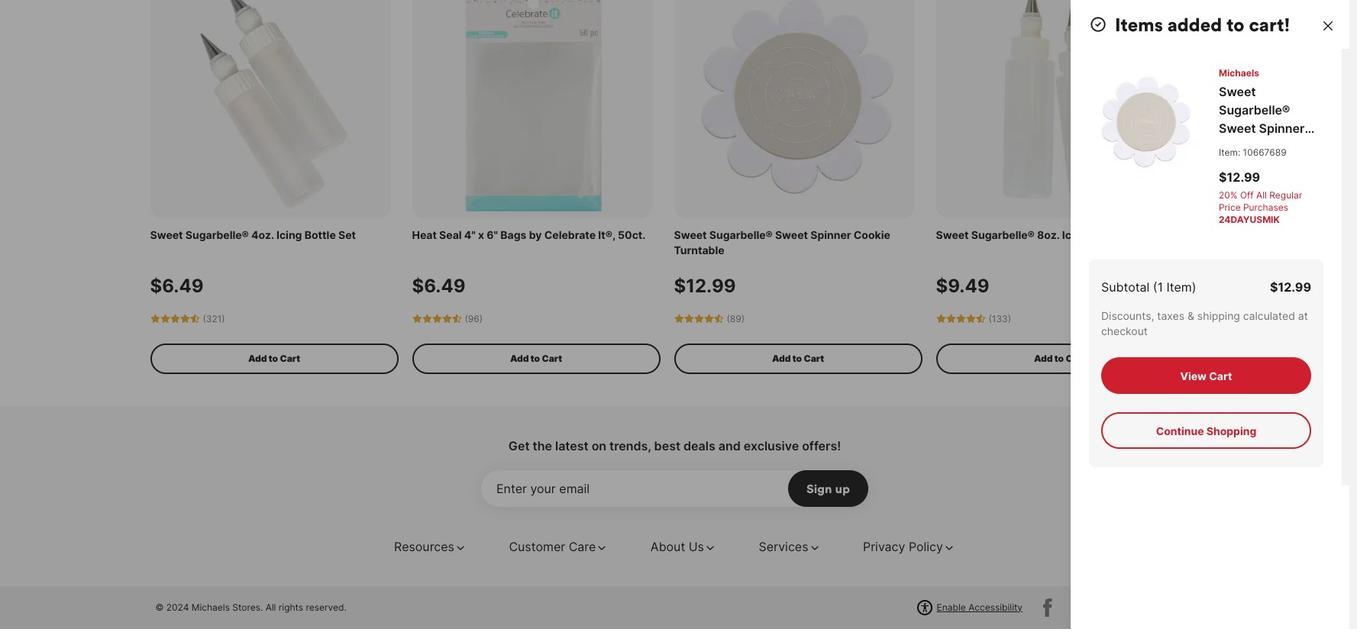 Task type: describe. For each thing, give the bounding box(es) containing it.
Enter your email field
[[481, 470, 868, 507]]

24dayusmik
[[1219, 214, 1280, 225]]

sugarbelle® for $9.49
[[971, 228, 1035, 241]]

turntable inside the sweet sugarbelle® sweet spinner cookie turntable
[[674, 243, 725, 256]]

96
[[468, 313, 480, 324]]

stores.
[[232, 602, 263, 613]]

deals
[[684, 438, 715, 453]]

twitter image
[[1069, 595, 1093, 620]]

price
[[1219, 202, 1241, 213]]

8oz.
[[1037, 228, 1060, 241]]

enable
[[937, 602, 966, 613]]

add for 4"
[[510, 353, 529, 364]]

heat
[[412, 228, 437, 241]]

michaels sweet sugarbelle® sweet spinner cookie turntable item: 10667689
[[1219, 67, 1320, 158]]

trends,
[[610, 438, 651, 453]]

©
[[155, 602, 164, 613]]

cart for 8oz.
[[1066, 353, 1086, 364]]

item:
[[1219, 147, 1241, 158]]

add to cart for 4"
[[510, 353, 562, 364]]

$ for $ 12.99 20% off all regular price purchases 24dayusmik
[[1219, 170, 1227, 185]]

added
[[1168, 13, 1222, 36]]

cart inside button
[[1209, 369, 1232, 382]]

regular
[[1270, 189, 1302, 201]]

spinner inside the sweet sugarbelle® sweet spinner cookie turntable
[[811, 228, 851, 241]]

2024
[[166, 602, 189, 613]]

all for 12.99
[[1256, 189, 1267, 201]]

best
[[654, 438, 681, 453]]

off
[[1240, 189, 1254, 201]]

bottle for $6.49
[[305, 228, 336, 241]]

the
[[533, 438, 552, 453]]

$ for $ 12.99
[[1270, 280, 1278, 295]]

at
[[1298, 309, 1308, 322]]

seal
[[439, 228, 462, 241]]

by
[[529, 228, 542, 241]]

and
[[718, 438, 741, 453]]

set for $6.49
[[338, 228, 356, 241]]

) for sweet sugarbelle® 8oz. icing bottle set
[[1008, 313, 1011, 324]]

sugarbelle® for $12.99
[[709, 228, 773, 241]]

sweet sugarbelle® sweet spinner cookie turntable
[[674, 228, 890, 256]]

celebrate
[[544, 228, 596, 241]]

michaels inside michaels sweet sugarbelle® sweet spinner cookie turntable item: 10667689
[[1219, 67, 1259, 79]]

$6.49 for sweet
[[150, 275, 204, 297]]

4oz.
[[251, 228, 274, 241]]

12.99 for $ 12.99
[[1278, 280, 1311, 295]]

add for 8oz.
[[1034, 353, 1053, 364]]

) inside items added to cart! dialog
[[1192, 280, 1197, 295]]

) for sweet sugarbelle® 4oz. icing bottle set
[[222, 313, 225, 324]]

to inside dialog
[[1227, 13, 1245, 36]]

rights
[[279, 602, 303, 613]]

subtotal ( 1 item )
[[1101, 280, 1197, 295]]

checkout
[[1101, 325, 1148, 338]]

50ct.
[[618, 228, 646, 241]]

sign up button
[[788, 470, 868, 507]]

add to cart button for 8oz.
[[936, 343, 1184, 374]]

( 96 )
[[465, 313, 483, 324]]

4"
[[464, 228, 476, 241]]

add to cart button for 4"
[[412, 343, 660, 374]]

add to cart button for 4oz.
[[150, 343, 398, 374]]

cart for 4oz.
[[280, 353, 300, 364]]

$9.49
[[936, 275, 990, 297]]

icing for $6.49
[[276, 228, 302, 241]]

accessibility
[[969, 602, 1023, 613]]

sugarbelle® inside michaels sweet sugarbelle® sweet spinner cookie turntable item: 10667689
[[1219, 102, 1290, 118]]

1 vertical spatial michaels
[[192, 602, 230, 613]]

discounts, taxes & shipping calculated at checkout
[[1101, 309, 1308, 338]]

add to cart button for sweet
[[674, 343, 922, 374]]

( for heat seal 4" x 6"  bags by celebrate it®, 50ct.
[[465, 313, 468, 324]]

latest
[[555, 438, 589, 453]]

enable accessibility
[[937, 602, 1023, 613]]

12.99 for $ 12.99 20% off all regular price purchases 24dayusmik
[[1227, 170, 1260, 185]]

it®,
[[598, 228, 615, 241]]



Task type: locate. For each thing, give the bounding box(es) containing it.
1 horizontal spatial spinner
[[1259, 121, 1305, 136]]

add to cart button down ( 96 )
[[412, 343, 660, 374]]

1 vertical spatial $
[[1270, 280, 1278, 295]]

view
[[1180, 369, 1207, 382]]

0 horizontal spatial all
[[266, 602, 276, 613]]

bags
[[501, 228, 527, 241]]

1 vertical spatial 12.99
[[1278, 280, 1311, 295]]

0 horizontal spatial set
[[338, 228, 356, 241]]

add to cart button down checkout
[[936, 343, 1184, 374]]

sugarbelle® left 8oz.
[[971, 228, 1035, 241]]

bottle up the subtotal on the top right of page
[[1090, 228, 1122, 241]]

321
[[206, 313, 222, 324]]

icing right 8oz.
[[1062, 228, 1088, 241]]

items added to cart!
[[1115, 13, 1291, 36]]

cookie inside the sweet sugarbelle® sweet spinner cookie turntable
[[854, 228, 890, 241]]

add to cart button down ( 321 )
[[150, 343, 398, 374]]

0 vertical spatial cookie
[[1219, 139, 1260, 154]]

1 horizontal spatial cookie
[[1219, 139, 1260, 154]]

0 horizontal spatial $
[[1219, 170, 1227, 185]]

sweet sugarbelle® sweet spinner cookie turntable image
[[1089, 67, 1201, 179]]

2 add to cart button from the left
[[412, 343, 660, 374]]

up
[[835, 481, 850, 496]]

(
[[1153, 280, 1158, 295], [203, 313, 206, 324], [465, 313, 468, 324], [727, 313, 730, 324], [989, 313, 992, 324]]

add to cart for sweet
[[772, 353, 824, 364]]

2 add from the left
[[510, 353, 529, 364]]

1 icing from the left
[[276, 228, 302, 241]]

2 $6.49 from the left
[[412, 275, 466, 297]]

2 bottle from the left
[[1090, 228, 1122, 241]]

add to cart for 8oz.
[[1034, 353, 1086, 364]]

shipping
[[1198, 309, 1240, 322]]

1 set from the left
[[338, 228, 356, 241]]

0 vertical spatial 12.99
[[1227, 170, 1260, 185]]

6"
[[487, 228, 498, 241]]

x
[[478, 228, 484, 241]]

0 horizontal spatial icing
[[276, 228, 302, 241]]

0 vertical spatial $
[[1219, 170, 1227, 185]]

1 vertical spatial spinner
[[811, 228, 851, 241]]

1 horizontal spatial turntable
[[1263, 139, 1320, 154]]

all left the rights
[[266, 602, 276, 613]]

view cart
[[1180, 369, 1232, 382]]

$6.49 up ( 96 )
[[412, 275, 466, 297]]

0 horizontal spatial spinner
[[811, 228, 851, 241]]

subtotal
[[1101, 280, 1150, 295]]

( 89 )
[[727, 313, 745, 324]]

1
[[1158, 280, 1163, 295]]

( for sweet sugarbelle® sweet spinner cookie turntable
[[727, 313, 730, 324]]

0 horizontal spatial turntable
[[674, 243, 725, 256]]

item
[[1167, 280, 1192, 295]]

sign
[[807, 481, 832, 496]]

all for 2024
[[266, 602, 276, 613]]

view cart button
[[1101, 357, 1311, 394]]

3 add to cart from the left
[[772, 353, 824, 364]]

2 icing from the left
[[1062, 228, 1088, 241]]

cart for 4"
[[542, 353, 562, 364]]

continue shopping button
[[1101, 412, 1311, 449]]

3 add to cart button from the left
[[674, 343, 922, 374]]

sugarbelle® up 10667689
[[1219, 102, 1290, 118]]

1 vertical spatial turntable
[[674, 243, 725, 256]]

)
[[1192, 280, 1197, 295], [222, 313, 225, 324], [480, 313, 483, 324], [741, 313, 745, 324], [1008, 313, 1011, 324]]

) for sweet sugarbelle® sweet spinner cookie turntable
[[741, 313, 745, 324]]

133
[[992, 313, 1008, 324]]

to for sweet sugarbelle® 4oz. icing bottle set
[[269, 353, 278, 364]]

reserved.
[[306, 602, 347, 613]]

$6.49 for heat
[[412, 275, 466, 297]]

cart
[[280, 353, 300, 364], [542, 353, 562, 364], [804, 353, 824, 364], [1066, 353, 1086, 364], [1209, 369, 1232, 382]]

1 horizontal spatial icing
[[1062, 228, 1088, 241]]

taxes
[[1157, 309, 1185, 322]]

add to cart button down "( 89 )"
[[674, 343, 922, 374]]

michaels right 2024
[[192, 602, 230, 613]]

add to cart button
[[150, 343, 398, 374], [412, 343, 660, 374], [674, 343, 922, 374], [936, 343, 1184, 374]]

1 horizontal spatial bottle
[[1090, 228, 1122, 241]]

items added to cart! dialog
[[1071, 0, 1357, 629]]

sugarbelle® for $6.49
[[185, 228, 249, 241]]

bottle right 4oz.
[[305, 228, 336, 241]]

0 vertical spatial all
[[1256, 189, 1267, 201]]

to for sweet sugarbelle® 8oz. icing bottle set
[[1055, 353, 1064, 364]]

2 set from the left
[[1124, 228, 1142, 241]]

spinner
[[1259, 121, 1305, 136], [811, 228, 851, 241]]

1 add to cart button from the left
[[150, 343, 398, 374]]

© 2024 michaels stores. all rights reserved.
[[155, 602, 347, 613]]

turntable up $12.99
[[674, 243, 725, 256]]

$ 12.99 20% off all regular price purchases 24dayusmik
[[1219, 170, 1302, 225]]

icing right 4oz.
[[276, 228, 302, 241]]

sweet sugarbelle® 4oz. icing bottle set
[[150, 228, 356, 241]]

1 $6.49 from the left
[[150, 275, 204, 297]]

michaels down cart!
[[1219, 67, 1259, 79]]

add for sweet
[[772, 353, 791, 364]]

1 vertical spatial cookie
[[854, 228, 890, 241]]

icing for $9.49
[[1062, 228, 1088, 241]]

turntable inside michaels sweet sugarbelle® sweet spinner cookie turntable item: 10667689
[[1263, 139, 1320, 154]]

cart for sweet
[[804, 353, 824, 364]]

( 321 )
[[203, 313, 225, 324]]

sugarbelle® up $12.99
[[709, 228, 773, 241]]

0 vertical spatial michaels
[[1219, 67, 1259, 79]]

0 vertical spatial spinner
[[1259, 121, 1305, 136]]

sugarbelle® inside the sweet sugarbelle® sweet spinner cookie turntable
[[709, 228, 773, 241]]

12.99 up at
[[1278, 280, 1311, 295]]

sugarbelle® left 4oz.
[[185, 228, 249, 241]]

offers!
[[802, 438, 841, 453]]

heat seal 4" x 6"  bags by celebrate it®, 50ct.
[[412, 228, 646, 241]]

0 horizontal spatial cookie
[[854, 228, 890, 241]]

1 add from the left
[[248, 353, 267, 364]]

0 horizontal spatial bottle
[[305, 228, 336, 241]]

$ up calculated
[[1270, 280, 1278, 295]]

spinner inside michaels sweet sugarbelle® sweet spinner cookie turntable item: 10667689
[[1259, 121, 1305, 136]]

$6.49 up ( 321 )
[[150, 275, 204, 297]]

add to cart
[[248, 353, 300, 364], [510, 353, 562, 364], [772, 353, 824, 364], [1034, 353, 1086, 364]]

12.99 inside $ 12.99 20% off all regular price purchases 24dayusmik
[[1227, 170, 1260, 185]]

add for 4oz.
[[248, 353, 267, 364]]

purchases
[[1243, 202, 1288, 213]]

89
[[730, 313, 741, 324]]

1 horizontal spatial 12.99
[[1278, 280, 1311, 295]]

$ inside $ 12.99 20% off all regular price purchases 24dayusmik
[[1219, 170, 1227, 185]]

( 133 )
[[989, 313, 1011, 324]]

20%
[[1219, 189, 1238, 201]]

$12.99
[[674, 275, 736, 297]]

add
[[248, 353, 267, 364], [510, 353, 529, 364], [772, 353, 791, 364], [1034, 353, 1053, 364]]

close image
[[1324, 21, 1333, 31]]

1 horizontal spatial $
[[1270, 280, 1278, 295]]

add to cart for 4oz.
[[248, 353, 300, 364]]

12.99
[[1227, 170, 1260, 185], [1278, 280, 1311, 295]]

on
[[592, 438, 607, 453]]

bottle for $9.49
[[1090, 228, 1122, 241]]

exclusive
[[744, 438, 799, 453]]

get
[[509, 438, 530, 453]]

set for $9.49
[[1124, 228, 1142, 241]]

1 add to cart from the left
[[248, 353, 300, 364]]

$ 12.99
[[1270, 280, 1311, 295]]

$6.49
[[150, 275, 204, 297], [412, 275, 466, 297]]

0 horizontal spatial michaels
[[192, 602, 230, 613]]

12.99 up the off
[[1227, 170, 1260, 185]]

1 horizontal spatial $6.49
[[412, 275, 466, 297]]

bottle
[[305, 228, 336, 241], [1090, 228, 1122, 241]]

3 add from the left
[[772, 353, 791, 364]]

$ up 20% on the right top of the page
[[1219, 170, 1227, 185]]

&
[[1188, 309, 1195, 322]]

cart!
[[1249, 13, 1291, 36]]

cookie
[[1219, 139, 1260, 154], [854, 228, 890, 241]]

1 horizontal spatial set
[[1124, 228, 1142, 241]]

0 vertical spatial turntable
[[1263, 139, 1320, 154]]

1 horizontal spatial michaels
[[1219, 67, 1259, 79]]

sweet
[[1219, 84, 1256, 99], [1219, 121, 1256, 136], [150, 228, 183, 241], [674, 228, 707, 241], [775, 228, 808, 241], [936, 228, 969, 241]]

( for sweet sugarbelle® 4oz. icing bottle set
[[203, 313, 206, 324]]

1 vertical spatial all
[[266, 602, 276, 613]]

shopping
[[1207, 424, 1257, 437]]

all up 'purchases'
[[1256, 189, 1267, 201]]

4 add from the left
[[1034, 353, 1053, 364]]

( inside items added to cart! dialog
[[1153, 280, 1158, 295]]

to for sweet sugarbelle® sweet spinner cookie turntable
[[793, 353, 802, 364]]

turntable up "regular"
[[1263, 139, 1320, 154]]

all
[[1256, 189, 1267, 201], [266, 602, 276, 613]]

4 add to cart from the left
[[1034, 353, 1086, 364]]

$
[[1219, 170, 1227, 185], [1270, 280, 1278, 295]]

sweet sugarbelle® 8oz. icing bottle set
[[936, 228, 1142, 241]]

to
[[1227, 13, 1245, 36], [269, 353, 278, 364], [531, 353, 540, 364], [793, 353, 802, 364], [1055, 353, 1064, 364]]

items
[[1115, 13, 1163, 36]]

icing
[[276, 228, 302, 241], [1062, 228, 1088, 241]]

2 add to cart from the left
[[510, 353, 562, 364]]

1 horizontal spatial all
[[1256, 189, 1267, 201]]

twitter image
[[1035, 595, 1060, 620]]

( for sweet sugarbelle® 8oz. icing bottle set
[[989, 313, 992, 324]]

cookie inside michaels sweet sugarbelle® sweet spinner cookie turntable item: 10667689
[[1219, 139, 1260, 154]]

to for heat seal 4" x 6"  bags by celebrate it®, 50ct.
[[531, 353, 540, 364]]

0 horizontal spatial $6.49
[[150, 275, 204, 297]]

sugarbelle®
[[1219, 102, 1290, 118], [185, 228, 249, 241], [709, 228, 773, 241], [971, 228, 1035, 241]]

discounts,
[[1101, 309, 1154, 322]]

) for heat seal 4" x 6"  bags by celebrate it®, 50ct.
[[480, 313, 483, 324]]

all inside $ 12.99 20% off all regular price purchases 24dayusmik
[[1256, 189, 1267, 201]]

continue shopping
[[1156, 424, 1257, 437]]

calculated
[[1243, 309, 1295, 322]]

set
[[338, 228, 356, 241], [1124, 228, 1142, 241]]

sign up
[[807, 481, 850, 496]]

1 bottle from the left
[[305, 228, 336, 241]]

0 horizontal spatial 12.99
[[1227, 170, 1260, 185]]

get the latest on trends, best deals and exclusive offers!
[[509, 438, 841, 453]]

4 add to cart button from the left
[[936, 343, 1184, 374]]

continue
[[1156, 424, 1204, 437]]

10667689
[[1243, 147, 1287, 158]]



Task type: vqa. For each thing, say whether or not it's contained in the screenshot.


